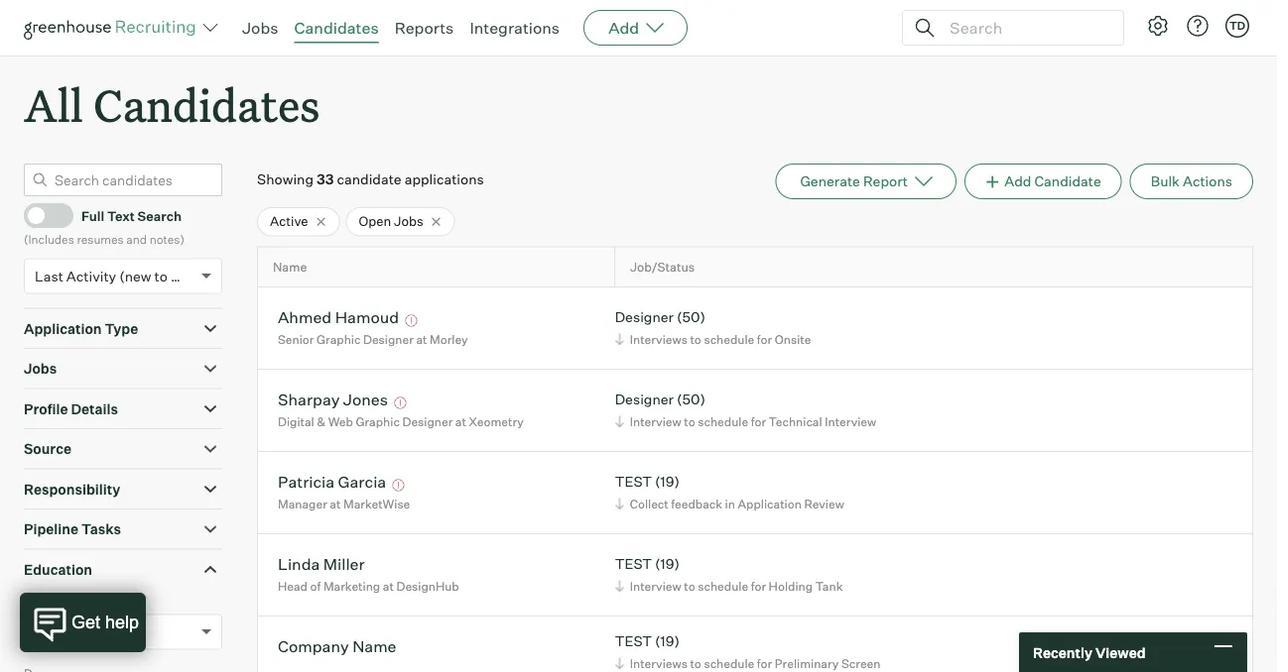 Task type: describe. For each thing, give the bounding box(es) containing it.
configure image
[[1146, 14, 1170, 38]]

miller
[[323, 554, 365, 574]]

patricia garcia link
[[278, 472, 386, 495]]

test for test (19) interviews to schedule for preliminary screen
[[615, 633, 652, 651]]

for for designer (50) interview to schedule for technical interview
[[751, 415, 766, 429]]

sharpay jones has been in technical interview for more than 14 days image
[[391, 398, 409, 410]]

full
[[81, 208, 104, 224]]

notes)
[[149, 232, 184, 247]]

patricia garcia has been in application review for more than 5 days image
[[390, 480, 408, 492]]

for for designer (50) interviews to schedule for onsite
[[757, 332, 772, 347]]

manager
[[278, 497, 327, 512]]

interviews for designer
[[630, 332, 688, 347]]

company name link
[[278, 637, 397, 660]]

jones
[[343, 390, 388, 410]]

interview right technical
[[825, 415, 876, 429]]

marketing
[[323, 579, 380, 594]]

of
[[310, 579, 321, 594]]

pipeline tasks
[[24, 521, 121, 539]]

education
[[24, 561, 92, 579]]

1 vertical spatial candidates
[[93, 75, 320, 134]]

linda miller head of marketing at designhub
[[278, 554, 459, 594]]

ahmed
[[278, 307, 332, 327]]

open jobs
[[359, 214, 423, 229]]

test for test (19) interview to schedule for holding tank
[[615, 556, 652, 573]]

open
[[359, 214, 391, 229]]

source
[[24, 441, 72, 458]]

for for test (19) interviews to schedule for preliminary screen
[[757, 657, 772, 672]]

td button
[[1226, 14, 1249, 38]]

2 horizontal spatial jobs
[[394, 214, 423, 229]]

review
[[804, 497, 844, 512]]

recently viewed
[[1033, 644, 1146, 662]]

feedback
[[671, 497, 722, 512]]

to for test (19) interview to schedule for holding tank
[[684, 579, 695, 594]]

to for designer (50) interview to schedule for technical interview
[[684, 415, 695, 429]]

add button
[[584, 10, 688, 46]]

test (19) collect feedback in application review
[[615, 474, 844, 512]]

to for test (19) interviews to schedule for preliminary screen
[[690, 657, 701, 672]]

sharpay jones
[[278, 390, 388, 410]]

to for last activity (new to old)
[[154, 268, 168, 285]]

integrations
[[470, 18, 560, 38]]

generate report button
[[775, 164, 957, 200]]

reports link
[[395, 18, 454, 38]]

profile details
[[24, 401, 118, 418]]

add for add
[[608, 18, 639, 38]]

old)
[[171, 268, 196, 285]]

details
[[71, 401, 118, 418]]

last activity (new to old)
[[35, 268, 196, 285]]

interview for (50)
[[630, 415, 681, 429]]

garcia
[[338, 472, 386, 492]]

add candidate
[[1005, 173, 1101, 190]]

1 vertical spatial graphic
[[356, 415, 400, 429]]

candidate
[[1035, 173, 1101, 190]]

bulk actions link
[[1130, 164, 1253, 200]]

holding
[[769, 579, 813, 594]]

ahmed hamoud
[[278, 307, 399, 327]]

full text search (includes resumes and notes)
[[24, 208, 184, 247]]

search
[[138, 208, 182, 224]]

for for test (19) interview to schedule for holding tank
[[751, 579, 766, 594]]

linda miller link
[[278, 554, 365, 577]]

Search text field
[[945, 13, 1106, 42]]

candidate
[[337, 171, 402, 188]]

interviews to schedule for onsite link
[[612, 330, 816, 349]]

0 vertical spatial school name
[[24, 592, 98, 607]]

xeometry
[[469, 415, 524, 429]]

test for test (19) collect feedback in application review
[[615, 474, 652, 491]]

showing
[[257, 171, 314, 188]]

0 vertical spatial application
[[24, 320, 102, 338]]

interviews to schedule for preliminary screen link
[[612, 655, 886, 673]]

showing 33 candidate applications
[[257, 171, 484, 188]]

last
[[35, 268, 63, 285]]

profile
[[24, 401, 68, 418]]

hamoud
[[335, 307, 399, 327]]

checkmark image
[[33, 208, 48, 222]]

ahmed hamoud has been in onsite for more than 21 days image
[[402, 315, 420, 327]]

all
[[24, 75, 83, 134]]

designer (50) interview to schedule for technical interview
[[615, 391, 876, 429]]

collect
[[630, 497, 669, 512]]

screen
[[841, 657, 881, 672]]

0 horizontal spatial jobs
[[24, 360, 57, 378]]

(19) for test (19) collect feedback in application review
[[655, 474, 680, 491]]

generate report
[[800, 173, 908, 190]]

add candidate link
[[965, 164, 1122, 200]]

candidates link
[[294, 18, 379, 38]]

recently
[[1033, 644, 1093, 662]]

collect feedback in application review link
[[612, 495, 849, 514]]

designer down sharpay jones has been in technical interview for more than 14 days image
[[402, 415, 453, 429]]

resumes
[[77, 232, 124, 247]]

active
[[270, 214, 308, 229]]



Task type: vqa. For each thing, say whether or not it's contained in the screenshot.


Task type: locate. For each thing, give the bounding box(es) containing it.
(19) inside test (19) interviews to schedule for preliminary screen
[[655, 633, 680, 651]]

interview for (19)
[[630, 579, 681, 594]]

linda
[[278, 554, 320, 574]]

test (19) interview to schedule for holding tank
[[615, 556, 843, 594]]

Search candidates field
[[24, 164, 222, 197]]

company
[[278, 637, 349, 657]]

for left holding
[[751, 579, 766, 594]]

0 vertical spatial interviews
[[630, 332, 688, 347]]

preliminary
[[775, 657, 839, 672]]

web
[[328, 415, 353, 429]]

patricia garcia
[[278, 472, 386, 492]]

interview down collect at the bottom of the page
[[630, 579, 681, 594]]

(19) inside 'test (19) collect feedback in application review'
[[655, 474, 680, 491]]

application inside 'test (19) collect feedback in application review'
[[738, 497, 802, 512]]

1 horizontal spatial jobs
[[242, 18, 278, 38]]

schedule inside "designer (50) interviews to schedule for onsite"
[[704, 332, 754, 347]]

schedule inside the test (19) interview to schedule for holding tank
[[698, 579, 748, 594]]

for left the onsite
[[757, 332, 772, 347]]

test inside test (19) interviews to schedule for preliminary screen
[[615, 633, 652, 651]]

2 vertical spatial jobs
[[24, 360, 57, 378]]

jobs
[[242, 18, 278, 38], [394, 214, 423, 229], [24, 360, 57, 378]]

to inside "designer (50) interviews to schedule for onsite"
[[690, 332, 701, 347]]

schedule for test (19) interviews to schedule for preliminary screen
[[704, 657, 754, 672]]

2 vertical spatial test
[[615, 633, 652, 651]]

tank
[[815, 579, 843, 594]]

school name element
[[24, 590, 222, 665]]

jobs up profile
[[24, 360, 57, 378]]

sharpay
[[278, 390, 340, 410]]

(19) for test (19) interviews to schedule for preliminary screen
[[655, 633, 680, 651]]

jobs left candidates link
[[242, 18, 278, 38]]

1 (19) from the top
[[655, 474, 680, 491]]

2 (50) from the top
[[677, 391, 706, 409]]

0 vertical spatial test
[[615, 474, 652, 491]]

patricia
[[278, 472, 335, 492]]

designer
[[615, 309, 674, 326], [363, 332, 414, 347], [615, 391, 674, 409], [402, 415, 453, 429]]

senior graphic designer at morley
[[278, 332, 468, 347]]

schedule inside designer (50) interview to schedule for technical interview
[[698, 415, 748, 429]]

interviews inside test (19) interviews to schedule for preliminary screen
[[630, 657, 688, 672]]

interviews
[[630, 332, 688, 347], [630, 657, 688, 672]]

at down patricia garcia 'link'
[[330, 497, 341, 512]]

(19) for test (19) interview to schedule for holding tank
[[655, 556, 680, 573]]

0 vertical spatial graphic
[[317, 332, 361, 347]]

schedule left the onsite
[[704, 332, 754, 347]]

2 vertical spatial (19)
[[655, 633, 680, 651]]

digital
[[278, 415, 314, 429]]

responsibility
[[24, 481, 120, 498]]

interview to schedule for holding tank link
[[612, 577, 848, 596]]

schedule for designer (50) interviews to schedule for onsite
[[704, 332, 754, 347]]

td
[[1229, 19, 1246, 32]]

integrations link
[[470, 18, 560, 38]]

for left preliminary
[[757, 657, 772, 672]]

schedule down "interview to schedule for holding tank" link
[[704, 657, 754, 672]]

application right in
[[738, 497, 802, 512]]

at
[[416, 332, 427, 347], [455, 415, 466, 429], [330, 497, 341, 512], [383, 579, 394, 594]]

for inside test (19) interviews to schedule for preliminary screen
[[757, 657, 772, 672]]

schedule inside test (19) interviews to schedule for preliminary screen
[[704, 657, 754, 672]]

0 vertical spatial add
[[608, 18, 639, 38]]

text
[[107, 208, 135, 224]]

manager at marketwise
[[278, 497, 410, 512]]

schedule for designer (50) interview to schedule for technical interview
[[698, 415, 748, 429]]

head
[[278, 579, 308, 594]]

to down "interview to schedule for holding tank" link
[[690, 657, 701, 672]]

2 interviews from the top
[[630, 657, 688, 672]]

interviews inside "designer (50) interviews to schedule for onsite"
[[630, 332, 688, 347]]

reports
[[395, 18, 454, 38]]

test (19) interviews to schedule for preliminary screen
[[615, 633, 881, 672]]

interview inside the test (19) interview to schedule for holding tank
[[630, 579, 681, 594]]

1 vertical spatial add
[[1005, 173, 1032, 190]]

designer inside designer (50) interview to schedule for technical interview
[[615, 391, 674, 409]]

to down feedback
[[684, 579, 695, 594]]

to down job/status
[[690, 332, 701, 347]]

and
[[126, 232, 147, 247]]

(19) down collect at the bottom of the page
[[655, 556, 680, 573]]

activity
[[66, 268, 116, 285]]

33
[[317, 171, 334, 188]]

graphic
[[317, 332, 361, 347], [356, 415, 400, 429]]

last activity (new to old) option
[[35, 268, 196, 285]]

(new
[[119, 268, 151, 285]]

(50) for sharpay jones
[[677, 391, 706, 409]]

at right marketing
[[383, 579, 394, 594]]

schedule left holding
[[698, 579, 748, 594]]

1 vertical spatial school name
[[35, 624, 121, 641]]

to inside designer (50) interview to schedule for technical interview
[[684, 415, 695, 429]]

for left technical
[[751, 415, 766, 429]]

(19) up collect at the bottom of the page
[[655, 474, 680, 491]]

1 vertical spatial (50)
[[677, 391, 706, 409]]

add for add candidate
[[1005, 173, 1032, 190]]

2 (19) from the top
[[655, 556, 680, 573]]

interviews for test
[[630, 657, 688, 672]]

jobs right the open
[[394, 214, 423, 229]]

interview to schedule for technical interview link
[[612, 413, 881, 431]]

test inside 'test (19) collect feedback in application review'
[[615, 474, 652, 491]]

1 test from the top
[[615, 474, 652, 491]]

(19)
[[655, 474, 680, 491], [655, 556, 680, 573], [655, 633, 680, 651]]

to up 'test (19) collect feedback in application review'
[[684, 415, 695, 429]]

application down last
[[24, 320, 102, 338]]

job/status
[[630, 260, 695, 275]]

(19) down "interview to schedule for holding tank" link
[[655, 633, 680, 651]]

(includes
[[24, 232, 74, 247]]

1 vertical spatial interviews
[[630, 657, 688, 672]]

3 test from the top
[[615, 633, 652, 651]]

add inside popup button
[[608, 18, 639, 38]]

for inside "designer (50) interviews to schedule for onsite"
[[757, 332, 772, 347]]

at inside the linda miller head of marketing at designhub
[[383, 579, 394, 594]]

to inside test (19) interviews to schedule for preliminary screen
[[690, 657, 701, 672]]

to inside the test (19) interview to schedule for holding tank
[[684, 579, 695, 594]]

1 (50) from the top
[[677, 309, 706, 326]]

0 vertical spatial (50)
[[677, 309, 706, 326]]

at left the xeometry
[[455, 415, 466, 429]]

school name
[[24, 592, 98, 607], [35, 624, 121, 641]]

schedule
[[704, 332, 754, 347], [698, 415, 748, 429], [698, 579, 748, 594], [704, 657, 754, 672]]

onsite
[[775, 332, 811, 347]]

designer (50) interviews to schedule for onsite
[[615, 309, 811, 347]]

sharpay jones link
[[278, 390, 388, 413]]

0 horizontal spatial add
[[608, 18, 639, 38]]

candidates
[[294, 18, 379, 38], [93, 75, 320, 134]]

for inside the test (19) interview to schedule for holding tank
[[751, 579, 766, 594]]

(50) for ahmed hamoud
[[677, 309, 706, 326]]

bulk actions
[[1151, 173, 1233, 190]]

designhub
[[396, 579, 459, 594]]

1 horizontal spatial add
[[1005, 173, 1032, 190]]

application
[[24, 320, 102, 338], [738, 497, 802, 512]]

schedule up 'test (19) collect feedback in application review'
[[698, 415, 748, 429]]

technical
[[769, 415, 822, 429]]

generate
[[800, 173, 860, 190]]

(50) up interviews to schedule for onsite link
[[677, 309, 706, 326]]

1 horizontal spatial application
[[738, 497, 802, 512]]

designer down job/status
[[615, 309, 674, 326]]

applications
[[405, 171, 484, 188]]

test
[[615, 474, 652, 491], [615, 556, 652, 573], [615, 633, 652, 651]]

type
[[105, 320, 138, 338]]

(50) inside designer (50) interview to schedule for technical interview
[[677, 391, 706, 409]]

1 vertical spatial school
[[35, 624, 79, 641]]

to left old)
[[154, 268, 168, 285]]

candidates right jobs link
[[294, 18, 379, 38]]

0 vertical spatial jobs
[[242, 18, 278, 38]]

designer inside "designer (50) interviews to schedule for onsite"
[[615, 309, 674, 326]]

marketwise
[[343, 497, 410, 512]]

graphic down jones
[[356, 415, 400, 429]]

greenhouse recruiting image
[[24, 16, 202, 40]]

company name
[[278, 637, 397, 657]]

1 interviews from the top
[[630, 332, 688, 347]]

report
[[863, 173, 908, 190]]

designer down ahmed hamoud has been in onsite for more than 21 days image
[[363, 332, 414, 347]]

(50) inside "designer (50) interviews to schedule for onsite"
[[677, 309, 706, 326]]

&
[[317, 415, 326, 429]]

td button
[[1222, 10, 1253, 42]]

morley
[[430, 332, 468, 347]]

in
[[725, 497, 735, 512]]

at down ahmed hamoud has been in onsite for more than 21 days image
[[416, 332, 427, 347]]

interview up collect at the bottom of the page
[[630, 415, 681, 429]]

3 (19) from the top
[[655, 633, 680, 651]]

1 vertical spatial application
[[738, 497, 802, 512]]

all candidates
[[24, 75, 320, 134]]

tasks
[[81, 521, 121, 539]]

1 vertical spatial (19)
[[655, 556, 680, 573]]

actions
[[1183, 173, 1233, 190]]

(50) up the "interview to schedule for technical interview" link
[[677, 391, 706, 409]]

2 test from the top
[[615, 556, 652, 573]]

name
[[273, 260, 307, 275], [65, 592, 98, 607], [82, 624, 121, 641], [352, 637, 397, 657]]

0 vertical spatial candidates
[[294, 18, 379, 38]]

for
[[757, 332, 772, 347], [751, 415, 766, 429], [751, 579, 766, 594], [757, 657, 772, 672]]

application type
[[24, 320, 138, 338]]

graphic down 'ahmed hamoud' link
[[317, 332, 361, 347]]

to for designer (50) interviews to schedule for onsite
[[690, 332, 701, 347]]

1 vertical spatial test
[[615, 556, 652, 573]]

to
[[154, 268, 168, 285], [690, 332, 701, 347], [684, 415, 695, 429], [684, 579, 695, 594], [690, 657, 701, 672]]

0 horizontal spatial application
[[24, 320, 102, 338]]

test inside the test (19) interview to schedule for holding tank
[[615, 556, 652, 573]]

ahmed hamoud link
[[278, 307, 399, 330]]

candidate reports are now available! apply filters and select "view in app" element
[[775, 164, 957, 200]]

bulk
[[1151, 173, 1180, 190]]

1 vertical spatial jobs
[[394, 214, 423, 229]]

0 vertical spatial school
[[24, 592, 62, 607]]

for inside designer (50) interview to schedule for technical interview
[[751, 415, 766, 429]]

candidates down jobs link
[[93, 75, 320, 134]]

(19) inside the test (19) interview to schedule for holding tank
[[655, 556, 680, 573]]

viewed
[[1096, 644, 1146, 662]]

schedule for test (19) interview to schedule for holding tank
[[698, 579, 748, 594]]

designer down interviews to schedule for onsite link
[[615, 391, 674, 409]]

0 vertical spatial (19)
[[655, 474, 680, 491]]

pipeline
[[24, 521, 78, 539]]



